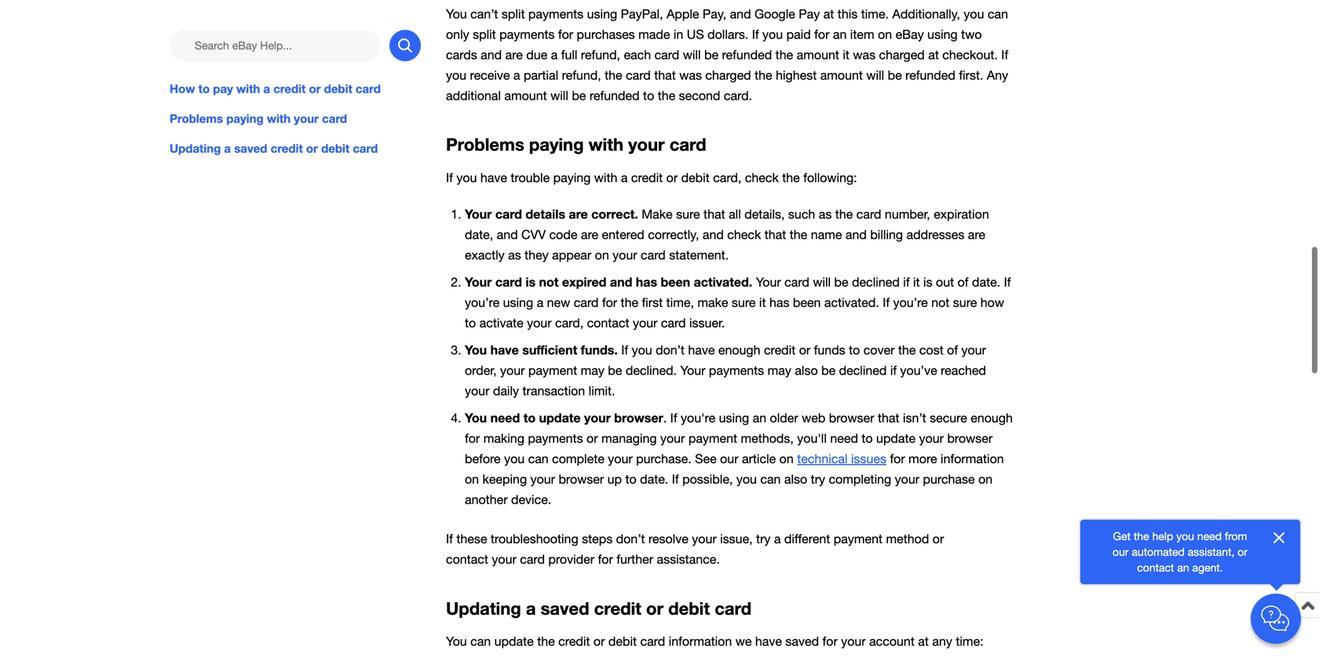 Task type: vqa. For each thing, say whether or not it's contained in the screenshot.
Metal within 21X40X12 Steel Building Simpson Metal Garage Storage Shop Building Kit New $14,200.00 + Shipping Seller With A 100% Positive Feedback
no



Task type: describe. For each thing, give the bounding box(es) containing it.
if up any
[[1002, 47, 1009, 62]]

article
[[742, 452, 776, 466]]

your up device.
[[531, 472, 555, 487]]

for inside if these troubleshooting steps don't resolve your issue, try a different payment method or contact your card provider for further assistance.
[[598, 552, 613, 567]]

daily
[[493, 384, 519, 398]]

0 horizontal spatial charged
[[706, 68, 751, 83]]

for inside 'for more information on keeping your browser up to date. if possible, you can also try completing your purchase on another device.'
[[890, 452, 905, 466]]

making
[[484, 431, 525, 446]]

you have trouble
[[457, 170, 550, 185]]

any
[[987, 68, 1009, 83]]

if left you have trouble
[[446, 170, 453, 185]]

partial
[[524, 68, 559, 83]]

your card is not expired and has been activated.
[[465, 275, 753, 290]]

receive
[[470, 68, 510, 83]]

1 vertical spatial problems
[[446, 134, 524, 155]]

we
[[736, 634, 752, 649]]

cvv
[[522, 227, 546, 242]]

also inside if you don't have enough credit or funds to cover the cost of your order, your payment may be declined. your payments may also be declined if you've reached your daily transaction limit.
[[795, 363, 818, 378]]

further
[[617, 552, 653, 567]]

if up how
[[1004, 275, 1011, 290]]

with up if you have trouble paying with a credit or debit card, check the following:
[[589, 134, 624, 155]]

sure inside your card will be declined if it is out of date. if you're using a new card for the first time, make sure it has been activated. if you're not sure how to activate your card, contact your card issuer.
[[953, 295, 977, 310]]

a down troubleshooting
[[526, 598, 536, 619]]

your for is
[[465, 275, 492, 290]]

and right name on the top of page
[[846, 227, 867, 242]]

older
[[770, 411, 799, 425]]

1 vertical spatial at
[[929, 47, 939, 62]]

second
[[679, 88, 721, 103]]

to up making at the left
[[524, 410, 536, 425]]

pay,
[[703, 7, 727, 21]]

you're
[[681, 411, 716, 425]]

google
[[755, 7, 796, 21]]

can inside . if you're using an older web browser that isn't secure enough for making payments or managing your payment methods, you'll need to update your browser before you can complete your purchase. see our article on
[[528, 452, 549, 466]]

to inside your card will be declined if it is out of date. if you're using a new card for the first time, make sure it has been activated. if you're not sure how to activate your card, contact your card issuer.
[[465, 316, 476, 330]]

steps
[[582, 532, 613, 546]]

contact inside get the help you need from our automated assistant, or contact an agent.
[[1138, 561, 1175, 574]]

a inside how to pay with a credit or debit card link
[[263, 82, 270, 96]]

you have sufficient funds.
[[465, 343, 618, 357]]

date. inside your card will be declined if it is out of date. if you're using a new card for the first time, make sure it has been activated. if you're not sure how to activate your card, contact your card issuer.
[[972, 275, 1001, 290]]

browser down secure
[[948, 431, 993, 446]]

your inside if you don't have enough credit or funds to cover the cost of your order, your payment may be declined. your payments may also be declined if you've reached your daily transaction limit.
[[681, 363, 706, 378]]

1 vertical spatial information
[[669, 634, 732, 649]]

debit inside updating a saved credit or debit card link
[[321, 141, 350, 156]]

update inside . if you're using an older web browser that isn't secure enough for making payments or managing your payment methods, you'll need to update your browser before you can complete your purchase. see our article on
[[877, 431, 916, 446]]

method or
[[886, 532, 944, 546]]

two
[[961, 27, 982, 42]]

to inside if you don't have enough credit or funds to cover the cost of your order, your payment may be declined. your payments may also be declined if you've reached your daily transaction limit.
[[849, 343, 860, 357]]

you'll
[[797, 431, 827, 446]]

and up receive
[[481, 47, 502, 62]]

0 horizontal spatial was
[[680, 68, 702, 83]]

a left partial
[[514, 68, 520, 83]]

0 horizontal spatial has
[[636, 275, 657, 290]]

cost
[[920, 343, 944, 357]]

payment inside if you don't have enough credit or funds to cover the cost of your order, your payment may be declined. your payments may also be declined if you've reached your daily transaction limit.
[[529, 363, 577, 378]]

secure
[[930, 411, 967, 425]]

your down . if at bottom
[[661, 431, 685, 446]]

assistant,
[[1188, 545, 1235, 558]]

0 vertical spatial charged
[[879, 47, 925, 62]]

0 horizontal spatial have
[[491, 343, 519, 357]]

help
[[1153, 530, 1174, 543]]

using down additionally, at right
[[928, 27, 958, 42]]

you up two
[[964, 7, 985, 21]]

for more information on keeping your browser up to date. if possible, you can also try completing your purchase on another device.
[[465, 452, 1004, 507]]

enough inside if you don't have enough credit or funds to cover the cost of your order, your payment may be declined. your payments may also be declined if you've reached your daily transaction limit.
[[719, 343, 761, 357]]

card inside if these troubleshooting steps don't resolve your issue, try a different payment method or contact your card provider for further assistance.
[[520, 552, 545, 567]]

card, inside your card will be declined if it is out of date. if you're using a new card for the first time, make sure it has been activated. if you're not sure how to activate your card, contact your card issuer.
[[555, 316, 584, 330]]

a left full
[[551, 47, 558, 62]]

1 horizontal spatial saved
[[541, 598, 589, 619]]

if you don't have enough credit or funds to cover the cost of your order, your payment may be declined. your payments may also be declined if you've reached your daily transaction limit.
[[465, 343, 986, 398]]

the inside your card will be declined if it is out of date. if you're using a new card for the first time, make sure it has been activated. if you're not sure how to activate your card, contact your card issuer.
[[621, 295, 639, 310]]

will down item
[[867, 68, 885, 83]]

checkout.
[[943, 47, 998, 62]]

us
[[687, 27, 704, 42]]

you down cards
[[446, 68, 467, 83]]

transaction
[[523, 384, 585, 398]]

cover
[[864, 343, 895, 357]]

2 horizontal spatial saved
[[786, 634, 819, 649]]

1 may from the left
[[581, 363, 605, 378]]

will down us
[[683, 47, 701, 62]]

of inside your card will be declined if it is out of date. if you're using a new card for the first time, make sure it has been activated. if you're not sure how to activate your card, contact your card issuer.
[[958, 275, 969, 290]]

be up limit.
[[608, 363, 622, 378]]

sufficient
[[522, 343, 577, 357]]

2 horizontal spatial have
[[755, 634, 782, 649]]

any
[[933, 634, 953, 649]]

enough inside . if you're using an older web browser that isn't secure enough for making payments or managing your payment methods, you'll need to update your browser before you can complete your purchase. see our article on
[[971, 411, 1013, 425]]

1 horizontal spatial updating a saved credit or debit card
[[446, 598, 752, 619]]

if inside if you don't have enough credit or funds to cover the cost of your order, your payment may be declined. your payments may also be declined if you've reached your daily transaction limit.
[[621, 343, 628, 357]]

statement.
[[669, 248, 729, 262]]

saved inside updating a saved credit or debit card link
[[234, 141, 267, 156]]

your up if you have trouble paying with a credit or debit card, check the following:
[[628, 134, 665, 155]]

is inside your card will be declined if it is out of date. if you're using a new card for the first time, make sure it has been activated. if you're not sure how to activate your card, contact your card issuer.
[[924, 275, 933, 290]]

0 vertical spatial split
[[502, 7, 525, 21]]

activate
[[480, 316, 524, 330]]

using inside . if you're using an older web browser that isn't secure enough for making payments or managing your payment methods, you'll need to update your browser before you can complete your purchase. see our article on
[[719, 411, 749, 425]]

you can't split payments using paypal, apple pay, and google pay at this time. additionally, you can only split payments for purchases made in us dollars. if you paid for an item on ebay using two cards and are due a full refund, each card will be refunded the amount it was charged at checkout. if you receive a partial refund, the card that was charged the highest amount will be refunded first. any additional amount will be refunded to the second card.
[[446, 7, 1009, 103]]

troubleshooting
[[491, 532, 579, 546]]

0 vertical spatial at
[[824, 7, 834, 21]]

1 vertical spatial paying
[[529, 134, 584, 155]]

0 vertical spatial check
[[745, 170, 779, 185]]

with inside how to pay with a credit or debit card link
[[236, 82, 260, 96]]

0 horizontal spatial update
[[495, 634, 534, 649]]

your up more at the bottom right of page
[[919, 431, 944, 446]]

2 vertical spatial refunded
[[590, 88, 640, 103]]

2 vertical spatial at
[[918, 634, 929, 649]]

0 horizontal spatial as
[[508, 248, 521, 262]]

only
[[446, 27, 469, 42]]

be down dollars. at top
[[704, 47, 719, 62]]

1 horizontal spatial updating
[[446, 598, 521, 619]]

you for you need to update your browser
[[465, 410, 487, 425]]

entered
[[602, 227, 645, 242]]

automated
[[1132, 545, 1185, 558]]

1 vertical spatial refunded
[[906, 68, 956, 83]]

if inside your card will be declined if it is out of date. if you're using a new card for the first time, make sure it has been activated. if you're not sure how to activate your card, contact your card issuer.
[[903, 275, 910, 290]]

date,
[[465, 227, 493, 242]]

try a
[[756, 532, 781, 546]]

been inside your card will be declined if it is out of date. if you're using a new card for the first time, make sure it has been activated. if you're not sure how to activate your card, contact your card issuer.
[[793, 295, 821, 310]]

out
[[936, 275, 954, 290]]

your card will be declined if it is out of date. if you're using a new card for the first time, make sure it has been activated. if you're not sure how to activate your card, contact your card issuer.
[[465, 275, 1011, 330]]

need inside get the help you need from our automated assistant, or contact an agent.
[[1198, 530, 1222, 543]]

0 horizontal spatial not
[[539, 275, 559, 290]]

updating a saved credit or debit card link
[[170, 140, 421, 157]]

to inside . if you're using an older web browser that isn't secure enough for making payments or managing your payment methods, you'll need to update your browser before you can complete your purchase. see our article on
[[862, 431, 873, 446]]

you inside . if you're using an older web browser that isn't secure enough for making payments or managing your payment methods, you'll need to update your browser before you can complete your purchase. see our article on
[[504, 452, 525, 466]]

you inside get the help you need from our automated assistant, or contact an agent.
[[1177, 530, 1195, 543]]

your down order,
[[465, 384, 490, 398]]

be down funds
[[822, 363, 836, 378]]

Search eBay Help... text field
[[170, 30, 380, 61]]

if up the cover
[[883, 295, 890, 310]]

completing
[[829, 472, 892, 487]]

payment inside . if you're using an older web browser that isn't secure enough for making payments or managing your payment methods, you'll need to update your browser before you can complete your purchase. see our article on
[[689, 431, 738, 446]]

2 vertical spatial paying
[[553, 170, 591, 185]]

your down limit.
[[584, 410, 611, 425]]

your up "daily"
[[500, 363, 525, 378]]

0 vertical spatial need
[[491, 410, 520, 425]]

keeping
[[483, 472, 527, 487]]

0 vertical spatial update
[[539, 410, 581, 425]]

problems paying with your card link
[[170, 110, 421, 127]]

issues
[[851, 452, 887, 466]]

first
[[642, 295, 663, 310]]

2 you're from the left
[[894, 295, 928, 310]]

for inside your card will be declined if it is out of date. if you're using a new card for the first time, make sure it has been activated. if you're not sure how to activate your card, contact your card issuer.
[[602, 295, 617, 310]]

0 vertical spatial refund,
[[581, 47, 620, 62]]

using inside your card will be declined if it is out of date. if you're using a new card for the first time, make sure it has been activated. if you're not sure how to activate your card, contact your card issuer.
[[503, 295, 533, 310]]

sure inside the make sure that all details, such as the card number, expiration date, and cvv code are entered correctly, and check that the name and billing addresses are exactly as they appear on your card statement.
[[676, 207, 700, 222]]

on inside the make sure that all details, such as the card number, expiration date, and cvv code are entered correctly, and check that the name and billing addresses are exactly as they appear on your card statement.
[[595, 248, 609, 262]]

due
[[526, 47, 548, 62]]

make sure that all details, such as the card number, expiration date, and cvv code are entered correctly, and check that the name and billing addresses are exactly as they appear on your card statement.
[[465, 207, 989, 262]]

if right dollars. at top
[[752, 27, 759, 42]]

you down "google"
[[763, 27, 783, 42]]

you can update the credit or debit card information we have saved for your account at any time:
[[446, 634, 984, 649]]

our inside . if you're using an older web browser that isn't secure enough for making payments or managing your payment methods, you'll need to update your browser before you can complete your purchase. see our article on
[[720, 452, 739, 466]]

time.
[[861, 7, 889, 21]]

for left account
[[823, 634, 838, 649]]

1 horizontal spatial refunded
[[722, 47, 772, 62]]

exactly
[[465, 248, 505, 262]]

it inside you can't split payments using paypal, apple pay, and google pay at this time. additionally, you can only split payments for purchases made in us dollars. if you paid for an item on ebay using two cards and are due a full refund, each card will be refunded the amount it was charged at checkout. if you receive a partial refund, the card that was charged the highest amount will be refunded first. any additional amount will be refunded to the second card.
[[843, 47, 850, 62]]

a inside your card will be declined if it is out of date. if you're using a new card for the first time, make sure it has been activated. if you're not sure how to activate your card, contact your card issuer.
[[537, 295, 544, 310]]

to left pay
[[198, 82, 210, 96]]

this
[[838, 7, 858, 21]]

provider
[[549, 552, 595, 567]]

how
[[981, 295, 1005, 310]]

1 vertical spatial are
[[569, 207, 588, 222]]

and up dollars. at top
[[730, 7, 751, 21]]

your up up
[[608, 452, 633, 466]]

details
[[526, 207, 565, 222]]

and up statement.
[[703, 227, 724, 242]]

contact your
[[446, 552, 517, 567]]

on down before
[[465, 472, 479, 487]]

addresses
[[907, 227, 965, 242]]

paypal,
[[621, 7, 663, 21]]

correctly,
[[648, 227, 699, 242]]

can't
[[471, 7, 498, 21]]

browser right web at the right of the page
[[829, 411, 875, 425]]

be down full
[[572, 88, 586, 103]]

time,
[[667, 295, 694, 310]]

agent.
[[1193, 561, 1223, 574]]

your down more at the bottom right of page
[[895, 472, 920, 487]]

issuer.
[[690, 316, 725, 330]]

they
[[525, 248, 549, 262]]

be down ebay
[[888, 68, 902, 83]]

using up purchases
[[587, 7, 617, 21]]

the inside if you don't have enough credit or funds to cover the cost of your order, your payment may be declined. your payments may also be declined if you've reached your daily transaction limit.
[[898, 343, 916, 357]]

0 vertical spatial as
[[819, 207, 832, 222]]

your down how to pay with a credit or debit card link
[[294, 112, 319, 126]]

1 vertical spatial amount
[[821, 68, 863, 83]]

dollars.
[[708, 27, 749, 42]]

all
[[729, 207, 741, 222]]

on right purchase
[[979, 472, 993, 487]]

browser up the managing
[[614, 410, 664, 425]]

if you have trouble paying with a credit or debit card, check the following:
[[446, 170, 857, 185]]



Task type: locate. For each thing, give the bounding box(es) containing it.
1 horizontal spatial you're
[[894, 295, 928, 310]]

have inside if you don't have enough credit or funds to cover the cost of your order, your payment may be declined. your payments may also be declined if you've reached your daily transaction limit.
[[688, 343, 715, 357]]

don't inside if these troubleshooting steps don't resolve your issue, try a different payment method or contact your card provider for further assistance.
[[616, 532, 645, 546]]

contact
[[587, 316, 630, 330], [1138, 561, 1175, 574]]

0 horizontal spatial card,
[[555, 316, 584, 330]]

can
[[988, 7, 1009, 21], [528, 452, 549, 466], [761, 472, 781, 487], [471, 634, 491, 649]]

it inside your card will be declined if it is out of date. if you're using a new card for the first time, make sure it has been activated. if you're not sure how to activate your card, contact your card issuer.
[[913, 275, 920, 290]]

as up name on the top of page
[[819, 207, 832, 222]]

our inside get the help you need from our automated assistant, or contact an agent.
[[1113, 545, 1129, 558]]

1 vertical spatial has
[[770, 295, 790, 310]]

payment inside if these troubleshooting steps don't resolve your issue, try a different payment method or contact your card provider for further assistance.
[[834, 532, 883, 546]]

0 vertical spatial if
[[903, 275, 910, 290]]

2 may from the left
[[768, 363, 792, 378]]

1 horizontal spatial has
[[770, 295, 790, 310]]

that down details,
[[765, 227, 786, 242]]

is down they
[[526, 275, 536, 290]]

date. inside 'for more information on keeping your browser up to date. if possible, you can also try completing your purchase on another device.'
[[640, 472, 669, 487]]

1 vertical spatial split
[[473, 27, 496, 42]]

will down name on the top of page
[[813, 275, 831, 290]]

can inside 'for more information on keeping your browser up to date. if possible, you can also try completing your purchase on another device.'
[[761, 472, 781, 487]]

1 horizontal spatial information
[[941, 452, 1004, 466]]

in
[[674, 27, 684, 42]]

for up before
[[465, 431, 480, 446]]

if
[[903, 275, 910, 290], [891, 363, 897, 378]]

limit.
[[589, 384, 615, 398]]

split right "can't"
[[502, 7, 525, 21]]

possible,
[[683, 472, 733, 487]]

browser inside 'for more information on keeping your browser up to date. if possible, you can also try completing your purchase on another device.'
[[559, 472, 604, 487]]

payments inside if you don't have enough credit or funds to cover the cost of your order, your payment may be declined. your payments may also be declined if you've reached your daily transaction limit.
[[709, 363, 764, 378]]

using right you're
[[719, 411, 749, 425]]

1 horizontal spatial our
[[1113, 545, 1129, 558]]

1 vertical spatial updating
[[446, 598, 521, 619]]

need inside . if you're using an older web browser that isn't secure enough for making payments or managing your payment methods, you'll need to update your browser before you can complete your purchase. see our article on
[[830, 431, 858, 446]]

1 vertical spatial if
[[891, 363, 897, 378]]

1 vertical spatial also
[[785, 472, 808, 487]]

with up correct.
[[594, 170, 618, 185]]

will
[[683, 47, 701, 62], [867, 68, 885, 83], [551, 88, 569, 103], [813, 275, 831, 290]]

problems paying with your card
[[170, 112, 347, 126], [446, 134, 707, 155]]

pay
[[799, 7, 820, 21]]

0 vertical spatial are
[[505, 47, 523, 62]]

is left out
[[924, 275, 933, 290]]

0 horizontal spatial if
[[891, 363, 897, 378]]

managing
[[602, 431, 657, 446]]

item
[[850, 27, 875, 42]]

card.
[[724, 88, 752, 103]]

1 horizontal spatial may
[[768, 363, 792, 378]]

you for you have sufficient funds.
[[465, 343, 487, 357]]

for down steps
[[598, 552, 613, 567]]

for inside . if you're using an older web browser that isn't secure enough for making payments or managing your payment methods, you'll need to update your browser before you can complete your purchase. see our article on
[[465, 431, 480, 446]]

1 horizontal spatial it
[[913, 275, 920, 290]]

your inside your card will be declined if it is out of date. if you're using a new card for the first time, make sure it has been activated. if you're not sure how to activate your card, contact your card issuer.
[[756, 275, 781, 290]]

2 vertical spatial saved
[[786, 634, 819, 649]]

has inside your card will be declined if it is out of date. if you're using a new card for the first time, make sure it has been activated. if you're not sure how to activate your card, contact your card issuer.
[[770, 295, 790, 310]]

payments up due
[[500, 27, 555, 42]]

1 horizontal spatial activated.
[[825, 295, 880, 310]]

0 vertical spatial refunded
[[722, 47, 772, 62]]

to left activate
[[465, 316, 476, 330]]

1 vertical spatial our
[[1113, 545, 1129, 558]]

will inside your card will be declined if it is out of date. if you're using a new card for the first time, make sure it has been activated. if you're not sure how to activate your card, contact your card issuer.
[[813, 275, 831, 290]]

get the help you need from our automated assistant, or contact an agent. tooltip
[[1106, 529, 1255, 576]]

been up time,
[[661, 275, 690, 290]]

see
[[695, 452, 717, 466]]

technical issues
[[797, 452, 887, 466]]

that inside you can't split payments using paypal, apple pay, and google pay at this time. additionally, you can only split payments for purchases made in us dollars. if you paid for an item on ebay using two cards and are due a full refund, each card will be refunded the amount it was charged at checkout. if you receive a partial refund, the card that was charged the highest amount will be refunded first. any additional amount will be refunded to the second card.
[[654, 68, 676, 83]]

contact up funds.
[[587, 316, 630, 330]]

using up activate
[[503, 295, 533, 310]]

0 vertical spatial our
[[720, 452, 739, 466]]

another
[[465, 493, 508, 507]]

on right "article"
[[780, 452, 794, 466]]

your down first
[[633, 316, 658, 330]]

0 vertical spatial problems paying with your card
[[170, 112, 347, 126]]

as
[[819, 207, 832, 222], [508, 248, 521, 262]]

0 horizontal spatial split
[[473, 27, 496, 42]]

and
[[730, 7, 751, 21], [481, 47, 502, 62], [497, 227, 518, 242], [703, 227, 724, 242], [846, 227, 867, 242]]

payments inside . if you're using an older web browser that isn't secure enough for making payments or managing your payment methods, you'll need to update your browser before you can complete your purchase. see our article on
[[528, 431, 583, 446]]

1 horizontal spatial are
[[569, 207, 588, 222]]

don't inside if you don't have enough credit or funds to cover the cost of your order, your payment may be declined. your payments may also be declined if you've reached your daily transaction limit.
[[656, 343, 685, 357]]

1 horizontal spatial date.
[[972, 275, 1001, 290]]

1 vertical spatial saved
[[541, 598, 589, 619]]

the
[[776, 47, 793, 62], [605, 68, 623, 83], [755, 68, 773, 83], [658, 88, 676, 103], [782, 170, 800, 185], [836, 207, 853, 222], [790, 227, 808, 242], [621, 295, 639, 310], [898, 343, 916, 357], [1134, 530, 1150, 543], [537, 634, 555, 649]]

your left account
[[841, 634, 866, 649]]

you for you can't split payments using paypal, apple pay, and google pay at this time. additionally, you can only split payments for purchases made in us dollars. if you paid for an item on ebay using two cards and are due a full refund, each card will be refunded the amount it was charged at checkout. if you receive a partial refund, the card that was charged the highest amount will be refunded first. any additional amount will be refunded to the second card.
[[446, 7, 467, 21]]

an inside you can't split payments using paypal, apple pay, and google pay at this time. additionally, you can only split payments for purchases made in us dollars. if you paid for an item on ebay using two cards and are due a full refund, each card will be refunded the amount it was charged at checkout. if you receive a partial refund, the card that was charged the highest amount will be refunded first. any additional amount will be refunded to the second card.
[[833, 27, 847, 42]]

need up assistant,
[[1198, 530, 1222, 543]]

that down made
[[654, 68, 676, 83]]

expired and
[[562, 275, 633, 290]]

you right help
[[1177, 530, 1195, 543]]

2 horizontal spatial need
[[1198, 530, 1222, 543]]

credit
[[273, 82, 306, 96], [271, 141, 303, 156], [631, 170, 663, 185], [764, 343, 796, 357], [594, 598, 642, 619], [559, 634, 590, 649]]

0 horizontal spatial problems paying with your card
[[170, 112, 347, 126]]

methods,
[[741, 431, 794, 446]]

check inside the make sure that all details, such as the card number, expiration date, and cvv code are entered correctly, and check that the name and billing addresses are exactly as they appear on your card statement.
[[728, 227, 761, 242]]

2 horizontal spatial an
[[1178, 561, 1190, 574]]

0 vertical spatial been
[[661, 275, 690, 290]]

try
[[811, 472, 826, 487]]

problems paying with your card up your card details are correct.
[[446, 134, 707, 155]]

refunded left first.
[[906, 68, 956, 83]]

order,
[[465, 363, 497, 378]]

0 vertical spatial problems
[[170, 112, 223, 126]]

how to pay with a credit or debit card link
[[170, 80, 421, 97]]

following:
[[804, 170, 857, 185]]

2 vertical spatial payment
[[834, 532, 883, 546]]

1 you're from the left
[[465, 295, 500, 310]]

amount down partial
[[505, 88, 547, 103]]

. if
[[664, 411, 677, 425]]

web
[[802, 411, 826, 425]]

1 horizontal spatial charged
[[879, 47, 925, 62]]

don't
[[656, 343, 685, 357], [616, 532, 645, 546]]

with right pay
[[236, 82, 260, 96]]

0 vertical spatial contact
[[587, 316, 630, 330]]

1 horizontal spatial split
[[502, 7, 525, 21]]

date. down purchase.
[[640, 472, 669, 487]]

0 vertical spatial activated.
[[694, 275, 753, 290]]

have down activate
[[491, 343, 519, 357]]

you're up cost
[[894, 295, 928, 310]]

need up technical issues
[[830, 431, 858, 446]]

are inside the make sure that all details, such as the card number, expiration date, and cvv code are entered correctly, and check that the name and billing addresses are exactly as they appear on your card statement.
[[968, 227, 986, 242]]

1 horizontal spatial been
[[793, 295, 821, 310]]

get the help you need from our automated assistant, or contact an agent.
[[1113, 530, 1248, 574]]

1 horizontal spatial sure
[[953, 295, 977, 310]]

has
[[636, 275, 657, 290], [770, 295, 790, 310]]

1 vertical spatial payment
[[689, 431, 738, 446]]

with down how to pay with a credit or debit card
[[267, 112, 291, 126]]

for
[[558, 27, 573, 42], [815, 27, 830, 42], [602, 295, 617, 310], [465, 431, 480, 446], [890, 452, 905, 466], [598, 552, 613, 567], [823, 634, 838, 649]]

how
[[170, 82, 195, 96]]

0 vertical spatial it
[[843, 47, 850, 62]]

declined down billing
[[852, 275, 900, 290]]

isn't
[[903, 411, 927, 425]]

enough right secure
[[971, 411, 1013, 425]]

0 horizontal spatial refunded
[[590, 88, 640, 103]]

be inside your card will be declined if it is out of date. if you're using a new card for the first time, make sure it has been activated. if you're not sure how to activate your card, contact your card issuer.
[[835, 275, 849, 290]]

up
[[608, 472, 622, 487]]

expiration
[[934, 207, 989, 222]]

if
[[752, 27, 759, 42], [1002, 47, 1009, 62], [446, 170, 453, 185], [1004, 275, 1011, 290], [883, 295, 890, 310], [621, 343, 628, 357], [672, 472, 679, 487], [446, 532, 453, 546]]

how to pay with a credit or debit card
[[170, 82, 381, 96]]

saved down the provider
[[541, 598, 589, 619]]

0 vertical spatial of
[[958, 275, 969, 290]]

0 vertical spatial also
[[795, 363, 818, 378]]

correct.
[[592, 207, 638, 222]]

if inside 'for more information on keeping your browser up to date. if possible, you can also try completing your purchase on another device.'
[[672, 472, 679, 487]]

0 horizontal spatial been
[[661, 275, 690, 290]]

you need to update your browser
[[465, 410, 664, 425]]

if down the cover
[[891, 363, 897, 378]]

1 vertical spatial date.
[[640, 472, 669, 487]]

problems
[[170, 112, 223, 126], [446, 134, 524, 155]]

you for you can update the credit or debit card information we have saved for your account at any time:
[[446, 634, 467, 649]]

to inside 'for more information on keeping your browser up to date. if possible, you can also try completing your purchase on another device.'
[[626, 472, 637, 487]]

activated. up funds
[[825, 295, 880, 310]]

was down item
[[853, 47, 876, 62]]

cards
[[446, 47, 477, 62]]

declined inside your card will be declined if it is out of date. if you're using a new card for the first time, make sure it has been activated. if you're not sure how to activate your card, contact your card issuer.
[[852, 275, 900, 290]]

can inside you can't split payments using paypal, apple pay, and google pay at this time. additionally, you can only split payments for purchases made in us dollars. if you paid for an item on ebay using two cards and are due a full refund, each card will be refunded the amount it was charged at checkout. if you receive a partial refund, the card that was charged the highest amount will be refunded first. any additional amount will be refunded to the second card.
[[988, 7, 1009, 21]]

1 vertical spatial don't
[[616, 532, 645, 546]]

0 vertical spatial was
[[853, 47, 876, 62]]

1 vertical spatial refund,
[[562, 68, 601, 83]]

sure up correctly,
[[676, 207, 700, 222]]

to inside you can't split payments using paypal, apple pay, and google pay at this time. additionally, you can only split payments for purchases made in us dollars. if you paid for an item on ebay using two cards and are due a full refund, each card will be refunded the amount it was charged at checkout. if you receive a partial refund, the card that was charged the highest amount will be refunded first. any additional amount will be refunded to the second card.
[[643, 88, 654, 103]]

0 horizontal spatial payment
[[529, 363, 577, 378]]

pay
[[213, 82, 233, 96]]

payment up transaction
[[529, 363, 577, 378]]

0 vertical spatial sure
[[676, 207, 700, 222]]

your inside the make sure that all details, such as the card number, expiration date, and cvv code are entered correctly, and check that the name and billing addresses are exactly as they appear on your card statement.
[[613, 248, 637, 262]]

enough down issuer.
[[719, 343, 761, 357]]

on up expired and
[[595, 248, 609, 262]]

will down partial
[[551, 88, 569, 103]]

updating a saved credit or debit card down the provider
[[446, 598, 752, 619]]

for down 'your card is not expired and has been activated.'
[[602, 295, 617, 310]]

charged up card.
[[706, 68, 751, 83]]

problems down how
[[170, 112, 223, 126]]

0 horizontal spatial saved
[[234, 141, 267, 156]]

0 vertical spatial paying
[[226, 112, 264, 126]]

1 horizontal spatial was
[[853, 47, 876, 62]]

0 horizontal spatial our
[[720, 452, 739, 466]]

your up assistance.
[[692, 532, 717, 546]]

1 vertical spatial it
[[913, 275, 920, 290]]

resolve
[[649, 532, 689, 546]]

refund, down full
[[562, 68, 601, 83]]

your card details are correct.
[[465, 207, 638, 222]]

or inside get the help you need from our automated assistant, or contact an agent.
[[1238, 545, 1248, 558]]

on inside . if you're using an older web browser that isn't secure enough for making payments or managing your payment methods, you'll need to update your browser before you can complete your purchase. see our article on
[[780, 452, 794, 466]]

card, down new at the top left
[[555, 316, 584, 330]]

you inside if you don't have enough credit or funds to cover the cost of your order, your payment may be declined. your payments may also be declined if you've reached your daily transaction limit.
[[632, 343, 652, 357]]

of right out
[[958, 275, 969, 290]]

refunded
[[722, 47, 772, 62], [906, 68, 956, 83], [590, 88, 640, 103]]

activated. inside your card will be declined if it is out of date. if you're using a new card for the first time, make sure it has been activated. if you're not sure how to activate your card, contact your card issuer.
[[825, 295, 880, 310]]

1 horizontal spatial payment
[[689, 431, 738, 446]]

2 horizontal spatial refunded
[[906, 68, 956, 83]]

or inside . if you're using an older web browser that isn't secure enough for making payments or managing your payment methods, you'll need to update your browser before you can complete your purchase. see our article on
[[587, 431, 598, 446]]

it down this
[[843, 47, 850, 62]]

2 vertical spatial amount
[[505, 88, 547, 103]]

before
[[465, 452, 501, 466]]

paying down pay
[[226, 112, 264, 126]]

1 horizontal spatial update
[[539, 410, 581, 425]]

0 horizontal spatial updating
[[170, 141, 221, 156]]

your up "reached"
[[962, 343, 986, 357]]

1 vertical spatial contact
[[1138, 561, 1175, 574]]

payments down 'you need to update your browser'
[[528, 431, 583, 446]]

0 horizontal spatial information
[[669, 634, 732, 649]]

1 vertical spatial card,
[[555, 316, 584, 330]]

charged
[[879, 47, 925, 62], [706, 68, 751, 83]]

if these troubleshooting steps don't resolve your issue, try a different payment method or contact your card provider for further assistance.
[[446, 532, 944, 567]]

you
[[446, 7, 467, 21], [465, 343, 487, 357], [465, 410, 487, 425], [446, 634, 467, 649]]

that left the all
[[704, 207, 725, 222]]

paying up you have trouble
[[529, 134, 584, 155]]

0 vertical spatial not
[[539, 275, 559, 290]]

or inside if you don't have enough credit or funds to cover the cost of your order, your payment may be declined. your payments may also be declined if you've reached your daily transaction limit.
[[799, 343, 811, 357]]

information
[[941, 452, 1004, 466], [669, 634, 732, 649]]

are left due
[[505, 47, 523, 62]]

first.
[[959, 68, 984, 83]]

at left any in the bottom of the page
[[918, 634, 929, 649]]

1 vertical spatial not
[[932, 295, 950, 310]]

0 vertical spatial don't
[[656, 343, 685, 357]]

of inside if you don't have enough credit or funds to cover the cost of your order, your payment may be declined. your payments may also be declined if you've reached your daily transaction limit.
[[947, 343, 958, 357]]

0 vertical spatial amount
[[797, 47, 840, 62]]

you inside 'for more information on keeping your browser up to date. if possible, you can also try completing your purchase on another device.'
[[737, 472, 757, 487]]

if inside if these troubleshooting steps don't resolve your issue, try a different payment method or contact your card provider for further assistance.
[[446, 532, 453, 546]]

an down this
[[833, 27, 847, 42]]

refunded down each
[[590, 88, 640, 103]]

0 horizontal spatial enough
[[719, 343, 761, 357]]

our down get
[[1113, 545, 1129, 558]]

the inside get the help you need from our automated assistant, or contact an agent.
[[1134, 530, 1150, 543]]

that left isn't
[[878, 411, 900, 425]]

device.
[[511, 493, 552, 507]]

and left 'cvv'
[[497, 227, 518, 242]]

or
[[309, 82, 321, 96], [306, 141, 318, 156], [667, 170, 678, 185], [799, 343, 811, 357], [587, 431, 598, 446], [1238, 545, 1248, 558], [646, 598, 664, 619], [594, 634, 605, 649]]

was
[[853, 47, 876, 62], [680, 68, 702, 83]]

on
[[878, 27, 892, 42], [595, 248, 609, 262], [780, 452, 794, 466], [465, 472, 479, 487], [979, 472, 993, 487]]

sure
[[676, 207, 700, 222], [953, 295, 977, 310]]

declined inside if you don't have enough credit or funds to cover the cost of your order, your payment may be declined. your payments may also be declined if you've reached your daily transaction limit.
[[839, 363, 887, 378]]

for up full
[[558, 27, 573, 42]]

paid
[[787, 27, 811, 42]]

an up methods,
[[753, 411, 767, 425]]

enough
[[719, 343, 761, 357], [971, 411, 1013, 425]]

are
[[505, 47, 523, 62], [569, 207, 588, 222], [968, 227, 986, 242]]

2 vertical spatial update
[[495, 634, 534, 649]]

an inside get the help you need from our automated assistant, or contact an agent.
[[1178, 561, 1190, 574]]

funds
[[814, 343, 846, 357]]

1 vertical spatial problems paying with your card
[[446, 134, 707, 155]]

contact inside your card will be declined if it is out of date. if you're using a new card for the first time, make sure it has been activated. if you're not sure how to activate your card, contact your card issuer.
[[587, 316, 630, 330]]

also inside 'for more information on keeping your browser up to date. if possible, you can also try completing your purchase on another device.'
[[785, 472, 808, 487]]

an left the agent.
[[1178, 561, 1190, 574]]

split
[[502, 7, 525, 21], [473, 27, 496, 42]]

1 vertical spatial an
[[753, 411, 767, 425]]

0 vertical spatial updating a saved credit or debit card
[[170, 141, 378, 156]]

an inside . if you're using an older web browser that isn't secure enough for making payments or managing your payment methods, you'll need to update your browser before you can complete your purchase. see our article on
[[753, 411, 767, 425]]

if right funds.
[[621, 343, 628, 357]]

1 vertical spatial update
[[877, 431, 916, 446]]

number,
[[885, 207, 931, 222]]

0 horizontal spatial an
[[753, 411, 767, 425]]

0 vertical spatial an
[[833, 27, 847, 42]]

been
[[661, 275, 690, 290], [793, 295, 821, 310]]

payments down issuer.
[[709, 363, 764, 378]]

0 horizontal spatial is
[[526, 275, 536, 290]]

1 vertical spatial was
[[680, 68, 702, 83]]

browser down 'complete'
[[559, 472, 604, 487]]

to left the cover
[[849, 343, 860, 357]]

for left more at the bottom right of page
[[890, 452, 905, 466]]

0 vertical spatial card,
[[713, 170, 742, 185]]

0 horizontal spatial need
[[491, 410, 520, 425]]

for right the paid on the top of page
[[815, 27, 830, 42]]

saved down problems paying with your card link at top left
[[234, 141, 267, 156]]

appear
[[552, 248, 592, 262]]

have right we
[[755, 634, 782, 649]]

full
[[561, 47, 578, 62]]

credit inside if you don't have enough credit or funds to cover the cost of your order, your payment may be declined. your payments may also be declined if you've reached your daily transaction limit.
[[764, 343, 796, 357]]

updating a saved credit or debit card
[[170, 141, 378, 156], [446, 598, 752, 619]]

with inside problems paying with your card link
[[267, 112, 291, 126]]

1 vertical spatial sure
[[953, 295, 977, 310]]

a up correct.
[[621, 170, 628, 185]]

apple
[[667, 7, 699, 21]]

a inside updating a saved credit or debit card link
[[224, 141, 231, 156]]

1 vertical spatial enough
[[971, 411, 1013, 425]]

name
[[811, 227, 842, 242]]

0 vertical spatial declined
[[852, 275, 900, 290]]

issue,
[[720, 532, 753, 546]]

your inside if these troubleshooting steps don't resolve your issue, try a different payment method or contact your card provider for further assistance.
[[692, 532, 717, 546]]

contact down automated
[[1138, 561, 1175, 574]]

your for will
[[756, 275, 781, 290]]

if left these
[[446, 532, 453, 546]]

date. up how
[[972, 275, 1001, 290]]

0 horizontal spatial are
[[505, 47, 523, 62]]

debit inside how to pay with a credit or debit card link
[[324, 82, 352, 96]]

if inside if you don't have enough credit or funds to cover the cost of your order, your payment may be declined. your payments may also be declined if you've reached your daily transaction limit.
[[891, 363, 897, 378]]

1 horizontal spatial contact
[[1138, 561, 1175, 574]]

on inside you can't split payments using paypal, apple pay, and google pay at this time. additionally, you can only split payments for purchases made in us dollars. if you paid for an item on ebay using two cards and are due a full refund, each card will be refunded the amount it was charged at checkout. if you receive a partial refund, the card that was charged the highest amount will be refunded first. any additional amount will be refunded to the second card.
[[878, 27, 892, 42]]

your up you have sufficient funds.
[[527, 316, 552, 330]]

have down issuer.
[[688, 343, 715, 357]]

additionally,
[[893, 7, 961, 21]]

not up new at the top left
[[539, 275, 559, 290]]

. if you're using an older web browser that isn't secure enough for making payments or managing your payment methods, you'll need to update your browser before you can complete your purchase. see our article on
[[465, 411, 1013, 466]]

to
[[198, 82, 210, 96], [643, 88, 654, 103], [465, 316, 476, 330], [849, 343, 860, 357], [524, 410, 536, 425], [862, 431, 873, 446], [626, 472, 637, 487]]

may down funds.
[[581, 363, 605, 378]]

with
[[236, 82, 260, 96], [267, 112, 291, 126], [589, 134, 624, 155], [594, 170, 618, 185]]

2 vertical spatial need
[[1198, 530, 1222, 543]]

you inside you can't split payments using paypal, apple pay, and google pay at this time. additionally, you can only split payments for purchases made in us dollars. if you paid for an item on ebay using two cards and are due a full refund, each card will be refunded the amount it was charged at checkout. if you receive a partial refund, the card that was charged the highest amount will be refunded first. any additional amount will be refunded to the second card.
[[446, 7, 467, 21]]

information inside 'for more information on keeping your browser up to date. if possible, you can also try completing your purchase on another device.'
[[941, 452, 1004, 466]]

ebay
[[896, 27, 924, 42]]

your for details
[[465, 207, 492, 222]]

need
[[491, 410, 520, 425], [830, 431, 858, 446], [1198, 530, 1222, 543]]

payments up full
[[529, 7, 584, 21]]

saved
[[234, 141, 267, 156], [541, 598, 589, 619], [786, 634, 819, 649]]

may up older
[[768, 363, 792, 378]]

are inside you can't split payments using paypal, apple pay, and google pay at this time. additionally, you can only split payments for purchases made in us dollars. if you paid for an item on ebay using two cards and are due a full refund, each card will be refunded the amount it was charged at checkout. if you receive a partial refund, the card that was charged the highest amount will be refunded first. any additional amount will be refunded to the second card.
[[505, 47, 523, 62]]

different
[[785, 532, 830, 546]]

details,
[[745, 207, 785, 222]]

at left this
[[824, 7, 834, 21]]

updating down contact your
[[446, 598, 521, 619]]

not inside your card will be declined if it is out of date. if you're using a new card for the first time, make sure it has been activated. if you're not sure how to activate your card, contact your card issuer.
[[932, 295, 950, 310]]

0 vertical spatial saved
[[234, 141, 267, 156]]

1 horizontal spatial need
[[830, 431, 858, 446]]

that inside . if you're using an older web browser that isn't secure enough for making payments or managing your payment methods, you'll need to update your browser before you can complete your purchase. see our article on
[[878, 411, 900, 425]]

check up details,
[[745, 170, 779, 185]]

as left they
[[508, 248, 521, 262]]

using
[[587, 7, 617, 21], [928, 27, 958, 42], [503, 295, 533, 310], [719, 411, 749, 425]]

if left out
[[903, 275, 910, 290]]

date.
[[972, 275, 1001, 290], [640, 472, 669, 487]]



